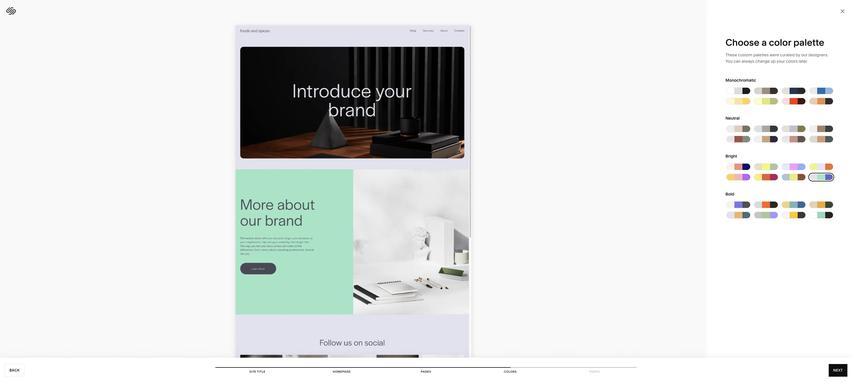 Task type: describe. For each thing, give the bounding box(es) containing it.
later.
[[799, 59, 808, 64]]

bold
[[726, 192, 735, 197]]

you
[[726, 59, 733, 64]]

palette
[[794, 37, 825, 48]]

change
[[756, 59, 770, 64]]

choose
[[726, 37, 760, 48]]

were
[[770, 52, 779, 58]]

homepage
[[333, 370, 351, 373]]

these
[[726, 52, 738, 58]]

palettes
[[754, 52, 769, 58]]

next
[[834, 368, 843, 373]]

color
[[769, 37, 792, 48]]

our
[[802, 52, 808, 58]]

choose a color palette
[[726, 37, 825, 48]]

can
[[734, 59, 741, 64]]

fonts
[[590, 370, 600, 373]]

next button
[[829, 364, 848, 377]]

custom
[[738, 52, 753, 58]]

your
[[777, 59, 785, 64]]

monochromatic
[[726, 78, 757, 83]]



Task type: locate. For each thing, give the bounding box(es) containing it.
colors
[[504, 370, 517, 373]]

bright
[[726, 154, 738, 159]]

colors
[[786, 59, 798, 64]]

a
[[762, 37, 767, 48]]

back
[[9, 368, 20, 373]]

up
[[771, 59, 776, 64]]

these custom palettes were curated by our designers. you can always change up your colors later.
[[726, 52, 829, 64]]

by
[[796, 52, 801, 58]]

curated
[[780, 52, 795, 58]]

designers.
[[809, 52, 829, 58]]

pages
[[421, 370, 431, 373]]

always
[[742, 59, 755, 64]]

site
[[250, 370, 256, 373]]

site title
[[250, 370, 266, 373]]

neutral
[[726, 116, 740, 121]]

back button
[[5, 364, 24, 377]]

title
[[257, 370, 266, 373]]



Task type: vqa. For each thing, say whether or not it's contained in the screenshot.
the left to
no



